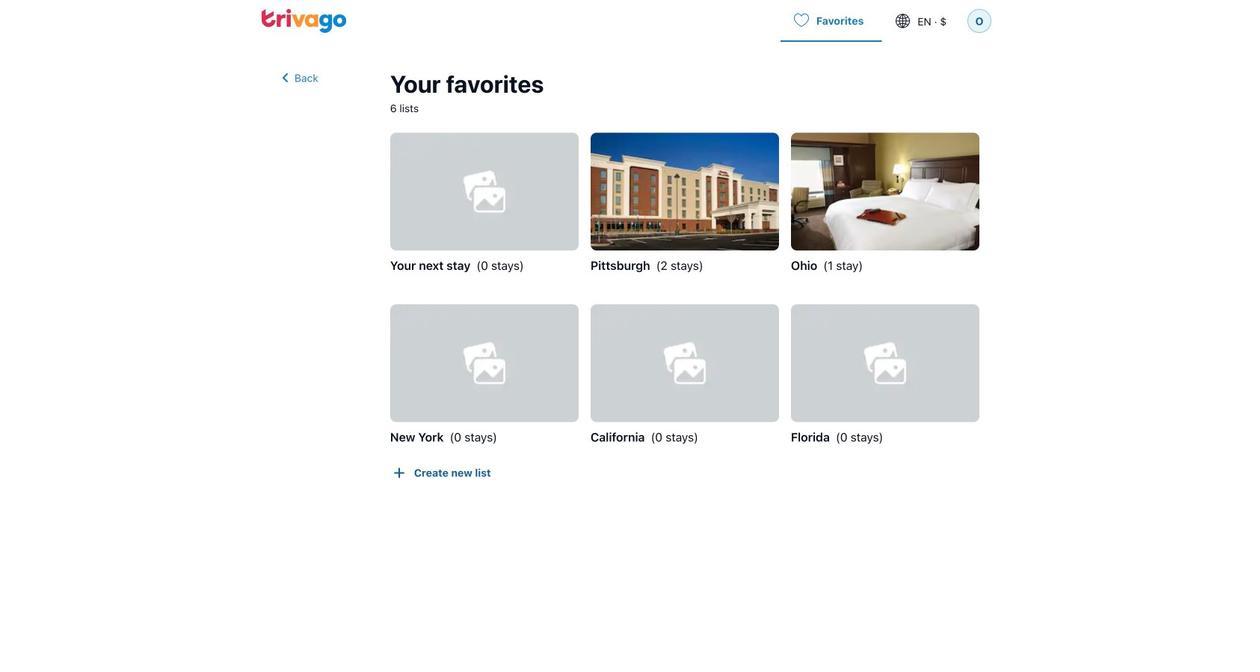 Task type: vqa. For each thing, say whether or not it's contained in the screenshot.
right $93
no



Task type: locate. For each thing, give the bounding box(es) containing it.
pittsburgh image
[[591, 133, 779, 251]]

florida image
[[791, 305, 980, 422]]



Task type: describe. For each thing, give the bounding box(es) containing it.
california image
[[591, 305, 779, 422]]

your next stay image
[[390, 133, 579, 251]]

new york image
[[390, 305, 579, 422]]

ohio image
[[791, 133, 980, 251]]

trivago logo image
[[262, 9, 347, 33]]



